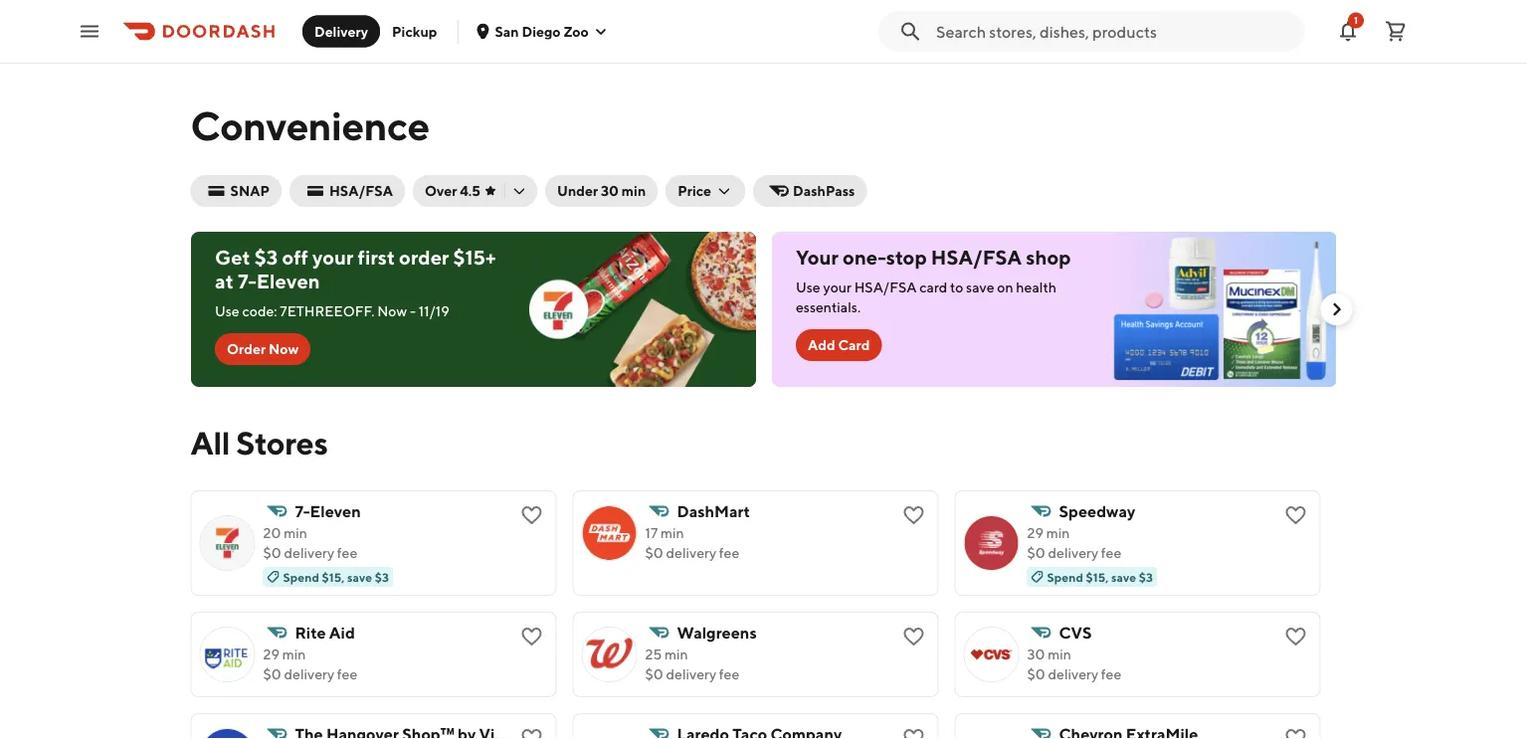 Task type: locate. For each thing, give the bounding box(es) containing it.
min inside 25 min $0 delivery fee
[[665, 646, 688, 663]]

1 horizontal spatial $3
[[375, 570, 389, 584]]

1 vertical spatial 7-
[[295, 502, 310, 521]]

1 horizontal spatial hsa/fsa
[[854, 279, 917, 296]]

$0 inside 25 min $0 delivery fee
[[645, 666, 663, 683]]

$0 for 7-eleven
[[263, 545, 281, 561]]

min right 17
[[661, 525, 684, 541]]

$0 inside the 20 min $0 delivery fee
[[263, 545, 281, 561]]

over
[[425, 183, 457, 199]]

spend $15, save $3 for speedway
[[1047, 570, 1153, 584]]

1 horizontal spatial 29 min $0 delivery fee
[[1028, 525, 1122, 561]]

walgreens
[[677, 623, 757, 642]]

delivery for cvs
[[1048, 666, 1099, 683]]

0 vertical spatial 29 min $0 delivery fee
[[1028, 525, 1122, 561]]

min for rite aid
[[282, 646, 306, 663]]

fee inside 25 min $0 delivery fee
[[719, 666, 740, 683]]

use up essentials.
[[796, 279, 820, 296]]

your
[[796, 246, 838, 269]]

0 vertical spatial 29
[[1028, 525, 1044, 541]]

fee inside the 20 min $0 delivery fee
[[337, 545, 358, 561]]

save down speedway
[[1112, 570, 1137, 584]]

0 vertical spatial hsa/fsa
[[329, 183, 393, 199]]

now left -
[[377, 303, 407, 319]]

0 horizontal spatial $3
[[254, 246, 277, 269]]

$3
[[254, 246, 277, 269], [375, 570, 389, 584], [1139, 570, 1153, 584]]

0 horizontal spatial save
[[347, 570, 372, 584]]

0 vertical spatial your
[[312, 246, 353, 269]]

dashpass button
[[753, 175, 867, 207]]

san
[[495, 23, 519, 39]]

min inside 17 min $0 delivery fee
[[661, 525, 684, 541]]

$15,
[[322, 570, 345, 584], [1086, 570, 1109, 584]]

spend $15, save $3 down the 20 min $0 delivery fee
[[283, 570, 389, 584]]

save
[[966, 279, 994, 296], [347, 570, 372, 584], [1112, 570, 1137, 584]]

20 min $0 delivery fee
[[263, 525, 358, 561]]

min for walgreens
[[665, 646, 688, 663]]

0 horizontal spatial spend
[[283, 570, 319, 584]]

1 spend $15, save $3 from the left
[[283, 570, 389, 584]]

1 horizontal spatial $15,
[[1086, 570, 1109, 584]]

min inside '30 min $0 delivery fee'
[[1048, 646, 1072, 663]]

1 horizontal spatial 30
[[1028, 646, 1045, 663]]

$15, up cvs
[[1086, 570, 1109, 584]]

save inside your one-stop hsa/fsa shop use your hsa/fsa card to save on health essentials.
[[966, 279, 994, 296]]

click to add this store to your saved list image for dashmart
[[902, 504, 926, 527]]

$0 for speedway
[[1028, 545, 1046, 561]]

san diego zoo
[[495, 23, 589, 39]]

7- up the 20 min $0 delivery fee
[[295, 502, 310, 521]]

save up aid
[[347, 570, 372, 584]]

2 spend $15, save $3 from the left
[[1047, 570, 1153, 584]]

spend $15, save $3
[[283, 570, 389, 584], [1047, 570, 1153, 584]]

fee for cvs
[[1101, 666, 1122, 683]]

30 inside '30 min $0 delivery fee'
[[1028, 646, 1045, 663]]

2 horizontal spatial click to add this store to your saved list image
[[1284, 726, 1308, 739]]

one-
[[843, 246, 886, 269]]

0 horizontal spatial your
[[312, 246, 353, 269]]

under 30 min
[[557, 183, 646, 199]]

add card button
[[796, 329, 882, 361]]

1 vertical spatial now
[[268, 341, 298, 357]]

11/19
[[418, 303, 449, 319]]

min right 20
[[284, 525, 307, 541]]

delivery inside '30 min $0 delivery fee'
[[1048, 666, 1099, 683]]

1 horizontal spatial 29
[[1028, 525, 1044, 541]]

over 4.5 button
[[413, 175, 537, 207]]

1 horizontal spatial use
[[796, 279, 820, 296]]

min down rite
[[282, 646, 306, 663]]

1 horizontal spatial spend
[[1047, 570, 1084, 584]]

min down speedway
[[1047, 525, 1070, 541]]

0 vertical spatial eleven
[[256, 270, 320, 293]]

2 horizontal spatial $3
[[1139, 570, 1153, 584]]

29 min $0 delivery fee down rite
[[263, 646, 358, 683]]

0 horizontal spatial 30
[[601, 183, 619, 199]]

1 $15, from the left
[[322, 570, 345, 584]]

hsa/fsa
[[329, 183, 393, 199], [931, 246, 1022, 269], [854, 279, 917, 296]]

25
[[645, 646, 662, 663]]

delivery down speedway
[[1048, 545, 1099, 561]]

0 horizontal spatial click to add this store to your saved list image
[[520, 625, 544, 649]]

essentials.
[[796, 299, 860, 315]]

spend
[[283, 570, 319, 584], [1047, 570, 1084, 584]]

$0
[[263, 545, 281, 561], [645, 545, 663, 561], [1028, 545, 1046, 561], [263, 666, 281, 683], [645, 666, 663, 683], [1028, 666, 1046, 683]]

click to add this store to your saved list image
[[520, 625, 544, 649], [902, 726, 926, 739], [1284, 726, 1308, 739]]

delivery inside the 20 min $0 delivery fee
[[284, 545, 334, 561]]

now inside button
[[268, 341, 298, 357]]

min down cvs
[[1048, 646, 1072, 663]]

delivery down walgreens
[[666, 666, 717, 683]]

your up essentials.
[[823, 279, 851, 296]]

1 vertical spatial your
[[823, 279, 851, 296]]

click to add this store to your saved list image
[[520, 504, 544, 527], [902, 504, 926, 527], [1284, 504, 1308, 527], [902, 625, 926, 649], [1284, 625, 1308, 649], [520, 726, 544, 739]]

29 min $0 delivery fee for speedway
[[1028, 525, 1122, 561]]

add
[[808, 337, 835, 353]]

order now button
[[214, 333, 310, 365]]

shop
[[1026, 246, 1071, 269]]

delivery button
[[303, 15, 380, 47]]

san diego zoo button
[[475, 23, 609, 39]]

cvs
[[1059, 623, 1092, 642]]

1 horizontal spatial save
[[966, 279, 994, 296]]

Store search: begin typing to search for stores available on DoorDash text field
[[936, 20, 1293, 42]]

fee for walgreens
[[719, 666, 740, 683]]

delivery for speedway
[[1048, 545, 1099, 561]]

0 horizontal spatial 29
[[263, 646, 280, 663]]

delivery for rite aid
[[284, 666, 334, 683]]

20
[[263, 525, 281, 541]]

stop
[[886, 246, 927, 269]]

snap
[[230, 183, 270, 199]]

0 horizontal spatial hsa/fsa
[[329, 183, 393, 199]]

2 horizontal spatial save
[[1112, 570, 1137, 584]]

order now
[[226, 341, 298, 357]]

0 horizontal spatial use
[[214, 303, 239, 319]]

to
[[950, 279, 963, 296]]

0 vertical spatial now
[[377, 303, 407, 319]]

hsa/fsa up to
[[931, 246, 1022, 269]]

under 30 min button
[[545, 175, 658, 207]]

2 horizontal spatial hsa/fsa
[[931, 246, 1022, 269]]

0 horizontal spatial spend $15, save $3
[[283, 570, 389, 584]]

29
[[1028, 525, 1044, 541], [263, 646, 280, 663]]

1 vertical spatial 29
[[263, 646, 280, 663]]

17
[[645, 525, 658, 541]]

25 min $0 delivery fee
[[645, 646, 740, 683]]

click to add this store to your saved list image for 7-eleven
[[520, 504, 544, 527]]

fee
[[337, 545, 358, 561], [719, 545, 740, 561], [1101, 545, 1122, 561], [337, 666, 358, 683], [719, 666, 740, 683], [1101, 666, 1122, 683]]

at
[[214, 270, 233, 293]]

add card
[[808, 337, 870, 353]]

your right off
[[312, 246, 353, 269]]

now inside get $3 off your first order $15+ at 7-eleven use code: 7ethreeoff. now - 11/19
[[377, 303, 407, 319]]

hsa/fsa down one-
[[854, 279, 917, 296]]

1 spend from the left
[[283, 570, 319, 584]]

your inside your one-stop hsa/fsa shop use your hsa/fsa card to save on health essentials.
[[823, 279, 851, 296]]

0 horizontal spatial $15,
[[322, 570, 345, 584]]

spend up cvs
[[1047, 570, 1084, 584]]

1 horizontal spatial your
[[823, 279, 851, 296]]

order
[[226, 341, 265, 357]]

min for dashmart
[[661, 525, 684, 541]]

$0 inside 17 min $0 delivery fee
[[645, 545, 663, 561]]

0 horizontal spatial 7-
[[237, 270, 256, 293]]

30
[[601, 183, 619, 199], [1028, 646, 1045, 663]]

spend $15, save $3 up cvs
[[1047, 570, 1153, 584]]

eleven
[[256, 270, 320, 293], [310, 502, 361, 521]]

delivery inside 25 min $0 delivery fee
[[666, 666, 717, 683]]

save right to
[[966, 279, 994, 296]]

your one-stop hsa/fsa shop use your hsa/fsa card to save on health essentials.
[[796, 246, 1071, 315]]

1 horizontal spatial spend $15, save $3
[[1047, 570, 1153, 584]]

1 vertical spatial 30
[[1028, 646, 1045, 663]]

29 min $0 delivery fee
[[1028, 525, 1122, 561], [263, 646, 358, 683]]

1 vertical spatial use
[[214, 303, 239, 319]]

min right under
[[622, 183, 646, 199]]

now right order
[[268, 341, 298, 357]]

first
[[357, 246, 395, 269]]

$0 for rite aid
[[263, 666, 281, 683]]

min
[[622, 183, 646, 199], [284, 525, 307, 541], [661, 525, 684, 541], [1047, 525, 1070, 541], [282, 646, 306, 663], [665, 646, 688, 663], [1048, 646, 1072, 663]]

0 vertical spatial use
[[796, 279, 820, 296]]

hsa/fsa up first
[[329, 183, 393, 199]]

rite
[[295, 623, 326, 642]]

$15+
[[453, 246, 496, 269]]

min inside the 20 min $0 delivery fee
[[284, 525, 307, 541]]

$15, down the 20 min $0 delivery fee
[[322, 570, 345, 584]]

aid
[[329, 623, 355, 642]]

min right 25
[[665, 646, 688, 663]]

29 for speedway
[[1028, 525, 1044, 541]]

delivery down dashmart
[[666, 545, 717, 561]]

0 vertical spatial 30
[[601, 183, 619, 199]]

get $3 off your first order $15+ at 7-eleven use code: 7ethreeoff. now - 11/19
[[214, 246, 496, 319]]

1 horizontal spatial now
[[377, 303, 407, 319]]

7- right the at
[[237, 270, 256, 293]]

off
[[282, 246, 308, 269]]

now
[[377, 303, 407, 319], [268, 341, 298, 357]]

spend down the 20 min $0 delivery fee
[[283, 570, 319, 584]]

use down the at
[[214, 303, 239, 319]]

0 horizontal spatial 29 min $0 delivery fee
[[263, 646, 358, 683]]

0 vertical spatial 7-
[[237, 270, 256, 293]]

click to add this store to your saved list image for walgreens
[[902, 625, 926, 649]]

1 vertical spatial eleven
[[310, 502, 361, 521]]

card
[[838, 337, 870, 353]]

use
[[796, 279, 820, 296], [214, 303, 239, 319]]

0 horizontal spatial now
[[268, 341, 298, 357]]

delivery down cvs
[[1048, 666, 1099, 683]]

delivery
[[284, 545, 334, 561], [666, 545, 717, 561], [1048, 545, 1099, 561], [284, 666, 334, 683], [666, 666, 717, 683], [1048, 666, 1099, 683]]

eleven up the 20 min $0 delivery fee
[[310, 502, 361, 521]]

your
[[312, 246, 353, 269], [823, 279, 851, 296]]

30 min $0 delivery fee
[[1028, 646, 1122, 683]]

delivery down 7-eleven at bottom left
[[284, 545, 334, 561]]

snap button
[[191, 175, 282, 207]]

29 min $0 delivery fee down speedway
[[1028, 525, 1122, 561]]

click to add this store to your saved list image for speedway
[[1284, 504, 1308, 527]]

fee inside 17 min $0 delivery fee
[[719, 545, 740, 561]]

2 spend from the left
[[1047, 570, 1084, 584]]

1 horizontal spatial 7-
[[295, 502, 310, 521]]

delivery for walgreens
[[666, 666, 717, 683]]

delivery inside 17 min $0 delivery fee
[[666, 545, 717, 561]]

fee inside '30 min $0 delivery fee'
[[1101, 666, 1122, 683]]

7-
[[237, 270, 256, 293], [295, 502, 310, 521]]

2 $15, from the left
[[1086, 570, 1109, 584]]

1 vertical spatial 29 min $0 delivery fee
[[263, 646, 358, 683]]

$0 inside '30 min $0 delivery fee'
[[1028, 666, 1046, 683]]

17 min $0 delivery fee
[[645, 525, 740, 561]]

$15, for speedway
[[1086, 570, 1109, 584]]

delivery down rite
[[284, 666, 334, 683]]

order
[[399, 246, 449, 269]]

eleven down off
[[256, 270, 320, 293]]



Task type: vqa. For each thing, say whether or not it's contained in the screenshot.
the middle "save"
yes



Task type: describe. For each thing, give the bounding box(es) containing it.
$3 for 7-eleven
[[375, 570, 389, 584]]

all stores
[[191, 424, 328, 461]]

eleven inside get $3 off your first order $15+ at 7-eleven use code: 7ethreeoff. now - 11/19
[[256, 270, 320, 293]]

fee for rite aid
[[337, 666, 358, 683]]

$0 for dashmart
[[645, 545, 663, 561]]

fee for dashmart
[[719, 545, 740, 561]]

under
[[557, 183, 598, 199]]

-
[[409, 303, 415, 319]]

$15, for 7-eleven
[[322, 570, 345, 584]]

get
[[214, 246, 250, 269]]

card
[[919, 279, 947, 296]]

speedway
[[1059, 502, 1136, 521]]

click to add this store to your saved list image for cvs
[[1284, 625, 1308, 649]]

dashmart
[[677, 502, 750, 521]]

min for 7-eleven
[[284, 525, 307, 541]]

all
[[191, 424, 230, 461]]

code:
[[242, 303, 277, 319]]

save for speedway
[[1112, 570, 1137, 584]]

your inside get $3 off your first order $15+ at 7-eleven use code: 7ethreeoff. now - 11/19
[[312, 246, 353, 269]]

spend for 7-eleven
[[283, 570, 319, 584]]

$3 for speedway
[[1139, 570, 1153, 584]]

open menu image
[[78, 19, 102, 43]]

$3 inside get $3 off your first order $15+ at 7-eleven use code: 7ethreeoff. now - 11/19
[[254, 246, 277, 269]]

1
[[1354, 14, 1358, 26]]

delivery
[[314, 23, 368, 39]]

min for cvs
[[1048, 646, 1072, 663]]

hsa/fsa button
[[290, 175, 405, 207]]

save for 7-eleven
[[347, 570, 372, 584]]

price
[[678, 183, 712, 199]]

0 items, open order cart image
[[1384, 19, 1408, 43]]

stores
[[236, 424, 328, 461]]

hsa/fsa inside button
[[329, 183, 393, 199]]

min for speedway
[[1047, 525, 1070, 541]]

4.5
[[460, 183, 481, 199]]

2 vertical spatial hsa/fsa
[[854, 279, 917, 296]]

health
[[1016, 279, 1056, 296]]

29 min $0 delivery fee for rite aid
[[263, 646, 358, 683]]

1 vertical spatial hsa/fsa
[[931, 246, 1022, 269]]

7- inside get $3 off your first order $15+ at 7-eleven use code: 7ethreeoff. now - 11/19
[[237, 270, 256, 293]]

use inside your one-stop hsa/fsa shop use your hsa/fsa card to save on health essentials.
[[796, 279, 820, 296]]

notification bell image
[[1337, 19, 1360, 43]]

use inside get $3 off your first order $15+ at 7-eleven use code: 7ethreeoff. now - 11/19
[[214, 303, 239, 319]]

spend for speedway
[[1047, 570, 1084, 584]]

pickup
[[392, 23, 437, 39]]

diego
[[522, 23, 561, 39]]

7-eleven
[[295, 502, 361, 521]]

min inside button
[[622, 183, 646, 199]]

zoo
[[564, 23, 589, 39]]

convenience
[[191, 102, 430, 149]]

delivery for 7-eleven
[[284, 545, 334, 561]]

on
[[997, 279, 1013, 296]]

29 for rite aid
[[263, 646, 280, 663]]

price button
[[666, 175, 745, 207]]

30 inside button
[[601, 183, 619, 199]]

next button of carousel image
[[1327, 300, 1347, 319]]

fee for speedway
[[1101, 545, 1122, 561]]

1 horizontal spatial click to add this store to your saved list image
[[902, 726, 926, 739]]

pickup button
[[380, 15, 449, 47]]

$0 for walgreens
[[645, 666, 663, 683]]

delivery for dashmart
[[666, 545, 717, 561]]

fee for 7-eleven
[[337, 545, 358, 561]]

rite aid
[[295, 623, 355, 642]]

7ethreeoff.
[[279, 303, 374, 319]]

$0 for cvs
[[1028, 666, 1046, 683]]

dashpass
[[793, 183, 855, 199]]

spend $15, save $3 for 7-eleven
[[283, 570, 389, 584]]

over 4.5
[[425, 183, 481, 199]]



